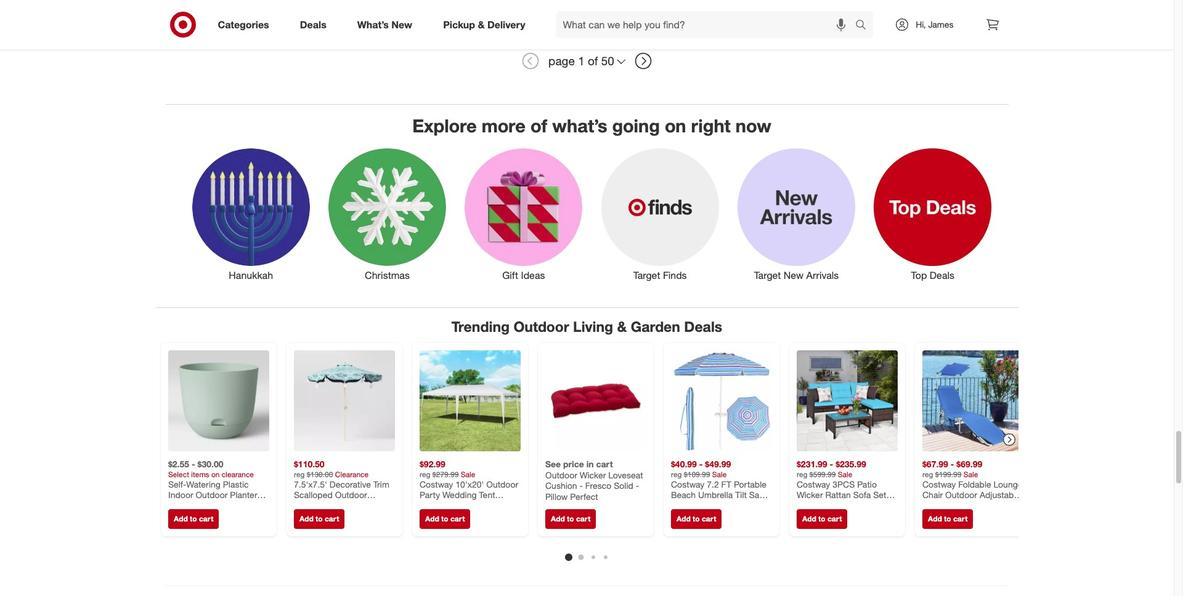 Task type: describe. For each thing, give the bounding box(es) containing it.
$92.99 reg $279.99 sale costway 10'x20' outdoor party wedding tent heavy duty canopy pavilion
[[419, 459, 518, 522]]

indoor
[[168, 490, 193, 500]]

2 vertical spatial deals
[[684, 318, 722, 335]]

anchor
[[671, 501, 698, 511]]

$110.50
[[294, 459, 324, 469]]

add for $67.99 - $69.99
[[928, 514, 942, 524]]

outdoor down "ideas"
[[514, 318, 569, 335]]

3pcs
[[832, 479, 855, 489]]

page 1 of 50
[[549, 54, 614, 68]]

sale for costway 3pcs patio wicker rattan sofa set outdoor sectional conversation set
[[838, 470, 852, 479]]

top deals link
[[865, 146, 1001, 283]]

sale for costway foldable lounge chair outdoor adjustable beach patio pool recliner w/sun shade
[[963, 470, 978, 479]]

portable
[[734, 479, 766, 489]]

- up items
[[191, 459, 195, 469]]

cup
[[701, 501, 717, 511]]

sand
[[749, 490, 769, 500]]

what's
[[552, 114, 607, 137]]

explore more of what's going on right now
[[412, 114, 771, 137]]

add to cart for $92.99
[[425, 514, 465, 524]]

hanukkah link
[[183, 146, 319, 283]]

pickup
[[443, 18, 475, 31]]

essentials™
[[215, 501, 258, 511]]

reg inside $92.99 reg $279.99 sale costway 10'x20' outdoor party wedding tent heavy duty canopy pavilion
[[419, 470, 430, 479]]

james
[[928, 19, 954, 30]]

see
[[545, 459, 561, 469]]

lounge
[[993, 479, 1022, 489]]

search
[[850, 19, 880, 32]]

recliner
[[991, 501, 1023, 511]]

add for $231.99 - $235.99
[[802, 514, 816, 524]]

perfect
[[570, 491, 598, 502]]

outdoor inside "$2.55 - $30.00 select items on clearance self-watering plastic indoor outdoor planter pot - room essentials™"
[[195, 490, 227, 500]]

to for $40.99 - $49.99
[[692, 514, 700, 524]]

target new arrivals
[[754, 269, 839, 282]]

planter
[[230, 490, 257, 500]]

finds
[[663, 269, 687, 282]]

add to cart for $40.99 - $49.99
[[676, 514, 716, 524]]

$199.99
[[935, 470, 961, 479]]

watering
[[186, 479, 220, 489]]

$67.99
[[922, 459, 948, 469]]

7.2
[[707, 479, 719, 489]]

adjustable
[[979, 490, 1020, 500]]

target finds
[[633, 269, 687, 282]]

What can we help you find? suggestions appear below search field
[[556, 11, 859, 38]]

pickup & delivery link
[[433, 11, 541, 38]]

wicker inside see price in cart outdoor wicker loveseat cushion - fresco solid - pillow perfect
[[579, 470, 606, 480]]

$40.99 - $49.99 reg $109.99 sale costway 7.2 ft portable beach umbrella tilt sand anchor cup holder w/carry bag
[[671, 459, 769, 522]]

- inside $40.99 - $49.99 reg $109.99 sale costway 7.2 ft portable beach umbrella tilt sand anchor cup holder w/carry bag
[[699, 459, 703, 469]]

cart for see price in cart outdoor wicker loveseat cushion - fresco solid - pillow perfect
[[576, 514, 590, 524]]

cart inside see price in cart outdoor wicker loveseat cushion - fresco solid - pillow perfect
[[596, 459, 613, 469]]

more
[[482, 114, 526, 137]]

- inside $67.99 - $69.99 reg $199.99 sale costway foldable lounge chair outdoor adjustable beach patio pool recliner w/sun shade
[[950, 459, 954, 469]]

add to cart button for $67.99 - $69.99
[[922, 510, 973, 529]]

$69.99
[[956, 459, 982, 469]]

new for what's
[[392, 18, 412, 31]]

$279.99
[[432, 470, 458, 479]]

christmas
[[365, 269, 410, 282]]

page
[[549, 54, 575, 68]]

target new arrivals link
[[728, 146, 865, 283]]

new for target
[[784, 269, 804, 282]]

add to cart for $2.55 - $30.00
[[173, 514, 213, 524]]

target for target new arrivals
[[754, 269, 781, 282]]

$231.99
[[797, 459, 827, 469]]

add for $92.99
[[425, 514, 439, 524]]

- up perfect on the bottom of the page
[[579, 481, 583, 491]]

gift ideas
[[502, 269, 545, 282]]

- inside $231.99 - $235.99 reg $599.99 sale costway 3pcs patio wicker rattan sofa set outdoor sectional conversation set
[[830, 459, 833, 469]]

target for target finds
[[633, 269, 660, 282]]

1 vertical spatial deals
[[930, 269, 955, 282]]

add for $2.55 - $30.00
[[173, 514, 188, 524]]

canopy
[[466, 501, 496, 511]]

to for $231.99 - $235.99
[[818, 514, 825, 524]]

costway inside $92.99 reg $279.99 sale costway 10'x20' outdoor party wedding tent heavy duty canopy pavilion
[[419, 479, 453, 489]]

search button
[[850, 11, 880, 41]]

self-
[[168, 479, 186, 489]]

hi, james
[[916, 19, 954, 30]]

conversation
[[797, 511, 848, 522]]

cart for $40.99 - $49.99 reg $109.99 sale costway 7.2 ft portable beach umbrella tilt sand anchor cup holder w/carry bag
[[702, 514, 716, 524]]

see price in cart outdoor wicker loveseat cushion - fresco solid - pillow perfect
[[545, 459, 643, 502]]

categories link
[[207, 11, 285, 38]]

add for $40.99 - $49.99
[[676, 514, 690, 524]]

duty
[[446, 501, 464, 511]]

trending
[[452, 318, 510, 335]]

outdoor inside see price in cart outdoor wicker loveseat cushion - fresco solid - pillow perfect
[[545, 470, 577, 480]]

cart for $67.99 - $69.99 reg $199.99 sale costway foldable lounge chair outdoor adjustable beach patio pool recliner w/sun shade
[[953, 514, 967, 524]]

price
[[563, 459, 584, 469]]

patio inside $231.99 - $235.99 reg $599.99 sale costway 3pcs patio wicker rattan sofa set outdoor sectional conversation set
[[857, 479, 877, 489]]

arrivals
[[806, 269, 839, 282]]

reg for costway 3pcs patio wicker rattan sofa set outdoor sectional conversation set
[[797, 470, 807, 479]]

add to cart for $110.50
[[299, 514, 339, 524]]

christmas link
[[319, 146, 456, 283]]

fresco
[[585, 481, 611, 491]]

plastic
[[223, 479, 248, 489]]

foldable
[[958, 479, 991, 489]]

room
[[189, 501, 212, 511]]

w/sun
[[922, 511, 948, 522]]

to for $110.50
[[315, 514, 322, 524]]

cushion
[[545, 481, 577, 491]]

$109.99
[[684, 470, 710, 479]]

add for $110.50
[[299, 514, 313, 524]]

cart for $2.55 - $30.00 select items on clearance self-watering plastic indoor outdoor planter pot - room essentials™
[[199, 514, 213, 524]]

$599.99
[[809, 470, 836, 479]]

costway for costway 7.2 ft portable beach umbrella tilt sand anchor cup holder w/carry bag
[[671, 479, 704, 489]]

heavy
[[419, 501, 443, 511]]

wicker inside $231.99 - $235.99 reg $599.99 sale costway 3pcs patio wicker rattan sofa set outdoor sectional conversation set
[[797, 490, 823, 500]]

0 vertical spatial deals
[[300, 18, 326, 31]]

pillow
[[545, 491, 568, 502]]

costway for costway 3pcs patio wicker rattan sofa set outdoor sectional conversation set
[[797, 479, 830, 489]]

sofa
[[853, 490, 871, 500]]



Task type: vqa. For each thing, say whether or not it's contained in the screenshot.


Task type: locate. For each thing, give the bounding box(es) containing it.
costway inside $40.99 - $49.99 reg $109.99 sale costway 7.2 ft portable beach umbrella tilt sand anchor cup holder w/carry bag
[[671, 479, 704, 489]]

garden
[[631, 318, 680, 335]]

1 reg from the left
[[294, 470, 304, 479]]

1 target from the left
[[633, 269, 660, 282]]

sale up wedding
[[461, 470, 475, 479]]

0 horizontal spatial new
[[392, 18, 412, 31]]

1 horizontal spatial target
[[754, 269, 781, 282]]

on down '$30.00'
[[211, 470, 219, 479]]

costway up party
[[419, 479, 453, 489]]

3 reg from the left
[[671, 470, 682, 479]]

self-watering plastic indoor outdoor planter pot - room essentials™ image
[[168, 351, 269, 452], [168, 351, 269, 452]]

sale inside $40.99 - $49.99 reg $109.99 sale costway 7.2 ft portable beach umbrella tilt sand anchor cup holder w/carry bag
[[712, 470, 726, 479]]

2 horizontal spatial deals
[[930, 269, 955, 282]]

$67.99 - $69.99 reg $199.99 sale costway foldable lounge chair outdoor adjustable beach patio pool recliner w/sun shade
[[922, 459, 1023, 522]]

1 vertical spatial patio
[[949, 501, 969, 511]]

0 horizontal spatial patio
[[857, 479, 877, 489]]

on for going
[[665, 114, 686, 137]]

clearance
[[335, 470, 368, 479]]

add to cart
[[176, 5, 215, 14], [173, 514, 213, 524], [299, 514, 339, 524], [425, 514, 465, 524], [551, 514, 590, 524], [676, 514, 716, 524], [802, 514, 842, 524], [928, 514, 967, 524]]

to
[[192, 5, 199, 14], [190, 514, 197, 524], [315, 514, 322, 524], [441, 514, 448, 524], [567, 514, 574, 524], [692, 514, 700, 524], [818, 514, 825, 524], [944, 514, 951, 524]]

explore
[[412, 114, 477, 137]]

on left right
[[665, 114, 686, 137]]

add to cart button for $110.50
[[294, 510, 344, 529]]

- up $109.99
[[699, 459, 703, 469]]

patio
[[857, 479, 877, 489], [949, 501, 969, 511]]

wicker
[[579, 470, 606, 480], [797, 490, 823, 500]]

shade
[[951, 511, 976, 522]]

50
[[601, 54, 614, 68]]

outdoor
[[514, 318, 569, 335], [545, 470, 577, 480], [486, 479, 518, 489], [195, 490, 227, 500], [945, 490, 977, 500], [797, 501, 829, 511]]

holder
[[719, 501, 745, 511]]

1 vertical spatial beach
[[922, 501, 947, 511]]

beach up "w/sun"
[[922, 501, 947, 511]]

page 1 of 50 button
[[543, 47, 631, 74]]

cart for $92.99 reg $279.99 sale costway 10'x20' outdoor party wedding tent heavy duty canopy pavilion
[[450, 514, 465, 524]]

target left arrivals
[[754, 269, 781, 282]]

patio up shade
[[949, 501, 969, 511]]

0 horizontal spatial beach
[[671, 490, 696, 500]]

0 horizontal spatial &
[[478, 18, 485, 31]]

3 sale from the left
[[838, 470, 852, 479]]

0 vertical spatial &
[[478, 18, 485, 31]]

to for $92.99
[[441, 514, 448, 524]]

of for more
[[531, 114, 547, 137]]

pot
[[168, 501, 181, 511]]

loveseat
[[608, 470, 643, 480]]

sale down $235.99
[[838, 470, 852, 479]]

costway down $231.99
[[797, 479, 830, 489]]

on
[[665, 114, 686, 137], [211, 470, 219, 479]]

pool
[[971, 501, 989, 511]]

add to cart button for $40.99 - $49.99
[[671, 510, 722, 529]]

reg for costway 7.2 ft portable beach umbrella tilt sand anchor cup holder w/carry bag
[[671, 470, 682, 479]]

outdoor down the foldable
[[945, 490, 977, 500]]

1 sale from the left
[[461, 470, 475, 479]]

bag
[[705, 511, 721, 522]]

patio inside $67.99 - $69.99 reg $199.99 sale costway foldable lounge chair outdoor adjustable beach patio pool recliner w/sun shade
[[949, 501, 969, 511]]

0 horizontal spatial wicker
[[579, 470, 606, 480]]

1 horizontal spatial beach
[[922, 501, 947, 511]]

add to cart button for $92.99
[[419, 510, 470, 529]]

- up $199.99
[[950, 459, 954, 469]]

target finds link
[[592, 146, 728, 283]]

& right pickup
[[478, 18, 485, 31]]

costway down $40.99 at the right bottom of the page
[[671, 479, 704, 489]]

items
[[191, 470, 209, 479]]

cart for $231.99 - $235.99 reg $599.99 sale costway 3pcs patio wicker rattan sofa set outdoor sectional conversation set
[[827, 514, 842, 524]]

on inside "$2.55 - $30.00 select items on clearance self-watering plastic indoor outdoor planter pot - room essentials™"
[[211, 470, 219, 479]]

outdoor inside $92.99 reg $279.99 sale costway 10'x20' outdoor party wedding tent heavy duty canopy pavilion
[[486, 479, 518, 489]]

new right what's
[[392, 18, 412, 31]]

new
[[392, 18, 412, 31], [784, 269, 804, 282]]

1 costway from the left
[[419, 479, 453, 489]]

categories
[[218, 18, 269, 31]]

- right pot
[[183, 501, 187, 511]]

add
[[176, 5, 190, 14], [173, 514, 188, 524], [299, 514, 313, 524], [425, 514, 439, 524], [551, 514, 565, 524], [676, 514, 690, 524], [802, 514, 816, 524], [928, 514, 942, 524]]

1 vertical spatial wicker
[[797, 490, 823, 500]]

target left finds
[[633, 269, 660, 282]]

hi,
[[916, 19, 926, 30]]

4 costway from the left
[[922, 479, 956, 489]]

select
[[168, 470, 189, 479]]

0 vertical spatial patio
[[857, 479, 877, 489]]

$110.50 reg $130.00 clearance
[[294, 459, 368, 479]]

& right the living on the bottom of the page
[[617, 318, 627, 335]]

costway 10'x20' outdoor party wedding tent heavy duty canopy pavilion image
[[419, 351, 520, 452], [419, 351, 520, 452]]

costway up 'chair'
[[922, 479, 956, 489]]

costway foldable lounge chair outdoor adjustable beach patio pool recliner w/sun shade image
[[922, 351, 1023, 452], [922, 351, 1023, 452]]

0 vertical spatial new
[[392, 18, 412, 31]]

- up $599.99
[[830, 459, 833, 469]]

deals left what's
[[300, 18, 326, 31]]

deals link
[[289, 11, 342, 38]]

umbrella
[[698, 490, 733, 500]]

w/carry
[[671, 511, 703, 522]]

1 vertical spatial &
[[617, 318, 627, 335]]

sale inside $67.99 - $69.99 reg $199.99 sale costway foldable lounge chair outdoor adjustable beach patio pool recliner w/sun shade
[[963, 470, 978, 479]]

top
[[911, 269, 927, 282]]

new left arrivals
[[784, 269, 804, 282]]

-
[[191, 459, 195, 469], [699, 459, 703, 469], [830, 459, 833, 469], [950, 459, 954, 469], [579, 481, 583, 491], [635, 481, 639, 491], [183, 501, 187, 511]]

target
[[633, 269, 660, 282], [754, 269, 781, 282]]

reg for costway foldable lounge chair outdoor adjustable beach patio pool recliner w/sun shade
[[922, 470, 933, 479]]

0 vertical spatial set
[[873, 490, 886, 500]]

costway inside $231.99 - $235.99 reg $599.99 sale costway 3pcs patio wicker rattan sofa set outdoor sectional conversation set
[[797, 479, 830, 489]]

1 horizontal spatial new
[[784, 269, 804, 282]]

0 vertical spatial wicker
[[579, 470, 606, 480]]

&
[[478, 18, 485, 31], [617, 318, 627, 335]]

gift ideas link
[[456, 146, 592, 283]]

sale for costway 7.2 ft portable beach umbrella tilt sand anchor cup holder w/carry bag
[[712, 470, 726, 479]]

beach inside $40.99 - $49.99 reg $109.99 sale costway 7.2 ft portable beach umbrella tilt sand anchor cup holder w/carry bag
[[671, 490, 696, 500]]

to for $2.55 - $30.00
[[190, 514, 197, 524]]

of right more
[[531, 114, 547, 137]]

1 horizontal spatial deals
[[684, 318, 722, 335]]

3 costway from the left
[[797, 479, 830, 489]]

to for $67.99 - $69.99
[[944, 514, 951, 524]]

outdoor inside $231.99 - $235.99 reg $599.99 sale costway 3pcs patio wicker rattan sofa set outdoor sectional conversation set
[[797, 501, 829, 511]]

add to cart for $231.99 - $235.99
[[802, 514, 842, 524]]

outdoor up conversation
[[797, 501, 829, 511]]

sectional
[[831, 501, 867, 511]]

$40.99
[[671, 459, 697, 469]]

of
[[588, 54, 598, 68], [531, 114, 547, 137]]

top deals
[[911, 269, 955, 282]]

reg down $67.99
[[922, 470, 933, 479]]

sale down $49.99
[[712, 470, 726, 479]]

outdoor inside $67.99 - $69.99 reg $199.99 sale costway foldable lounge chair outdoor adjustable beach patio pool recliner w/sun shade
[[945, 490, 977, 500]]

outdoor down "watering"
[[195, 490, 227, 500]]

reg down $110.50
[[294, 470, 304, 479]]

delivery
[[487, 18, 525, 31]]

4 sale from the left
[[963, 470, 978, 479]]

sale inside $231.99 - $235.99 reg $599.99 sale costway 3pcs patio wicker rattan sofa set outdoor sectional conversation set
[[838, 470, 852, 479]]

1 horizontal spatial wicker
[[797, 490, 823, 500]]

outdoor up "tent"
[[486, 479, 518, 489]]

deals right garden
[[684, 318, 722, 335]]

wicker down in
[[579, 470, 606, 480]]

add to cart button for $2.55 - $30.00
[[168, 510, 219, 529]]

set down sectional
[[850, 511, 863, 522]]

trending outdoor living & garden deals
[[452, 318, 722, 335]]

outdoor wicker loveseat cushion - fresco solid - pillow perfect image
[[545, 351, 646, 452], [545, 351, 646, 452]]

1 vertical spatial of
[[531, 114, 547, 137]]

what's new
[[357, 18, 412, 31]]

0 horizontal spatial of
[[531, 114, 547, 137]]

set right sofa
[[873, 490, 886, 500]]

sale down $69.99
[[963, 470, 978, 479]]

costway 7.2 ft portable beach umbrella tilt sand anchor cup holder w/carry bag image
[[671, 351, 772, 452], [671, 351, 772, 452]]

0 horizontal spatial set
[[850, 511, 863, 522]]

beach up anchor
[[671, 490, 696, 500]]

0 horizontal spatial target
[[633, 269, 660, 282]]

- right solid on the right of page
[[635, 481, 639, 491]]

hanukkah
[[229, 269, 273, 282]]

7.5'x7.5' decorative trim scalloped outdoor market umbrella blue - opalhouse™ designed with jungalow™ image
[[294, 351, 395, 452], [294, 351, 395, 452]]

0 horizontal spatial deals
[[300, 18, 326, 31]]

reg down $40.99 at the right bottom of the page
[[671, 470, 682, 479]]

reg inside $231.99 - $235.99 reg $599.99 sale costway 3pcs patio wicker rattan sofa set outdoor sectional conversation set
[[797, 470, 807, 479]]

1
[[578, 54, 585, 68]]

1 horizontal spatial of
[[588, 54, 598, 68]]

reg inside $67.99 - $69.99 reg $199.99 sale costway foldable lounge chair outdoor adjustable beach patio pool recliner w/sun shade
[[922, 470, 933, 479]]

1 vertical spatial set
[[850, 511, 863, 522]]

$2.55
[[168, 459, 189, 469]]

10'x20'
[[455, 479, 484, 489]]

$231.99 - $235.99 reg $599.99 sale costway 3pcs patio wicker rattan sofa set outdoor sectional conversation set
[[797, 459, 886, 522]]

sale inside $92.99 reg $279.99 sale costway 10'x20' outdoor party wedding tent heavy duty canopy pavilion
[[461, 470, 475, 479]]

gift
[[502, 269, 518, 282]]

costway inside $67.99 - $69.99 reg $199.99 sale costway foldable lounge chair outdoor adjustable beach patio pool recliner w/sun shade
[[922, 479, 956, 489]]

1 vertical spatial new
[[784, 269, 804, 282]]

$2.55 - $30.00 select items on clearance self-watering plastic indoor outdoor planter pot - room essentials™
[[168, 459, 258, 511]]

costway for costway foldable lounge chair outdoor adjustable beach patio pool recliner w/sun shade
[[922, 479, 956, 489]]

$49.99
[[705, 459, 731, 469]]

clearance
[[221, 470, 254, 479]]

what's
[[357, 18, 389, 31]]

of for 1
[[588, 54, 598, 68]]

0 vertical spatial beach
[[671, 490, 696, 500]]

pavilion
[[419, 511, 449, 522]]

what's new link
[[347, 11, 428, 38]]

deals right top
[[930, 269, 955, 282]]

reg inside $40.99 - $49.99 reg $109.99 sale costway 7.2 ft portable beach umbrella tilt sand anchor cup holder w/carry bag
[[671, 470, 682, 479]]

patio up sofa
[[857, 479, 877, 489]]

tent
[[479, 490, 495, 500]]

reg inside $110.50 reg $130.00 clearance
[[294, 470, 304, 479]]

living
[[573, 318, 613, 335]]

add to cart for $67.99 - $69.99
[[928, 514, 967, 524]]

add to cart button for $231.99 - $235.99
[[797, 510, 847, 529]]

$235.99
[[835, 459, 866, 469]]

solid
[[614, 481, 633, 491]]

1 horizontal spatial patio
[[949, 501, 969, 511]]

2 sale from the left
[[712, 470, 726, 479]]

ideas
[[521, 269, 545, 282]]

4 reg from the left
[[797, 470, 807, 479]]

beach inside $67.99 - $69.99 reg $199.99 sale costway foldable lounge chair outdoor adjustable beach patio pool recliner w/sun shade
[[922, 501, 947, 511]]

0 vertical spatial on
[[665, 114, 686, 137]]

of inside 'dropdown button'
[[588, 54, 598, 68]]

deals
[[300, 18, 326, 31], [930, 269, 955, 282], [684, 318, 722, 335]]

1 horizontal spatial set
[[873, 490, 886, 500]]

$130.00
[[306, 470, 333, 479]]

costway 3pcs patio wicker rattan sofa set outdoor sectional conversation set image
[[797, 351, 898, 452], [797, 351, 898, 452]]

on for items
[[211, 470, 219, 479]]

now
[[736, 114, 771, 137]]

0 vertical spatial of
[[588, 54, 598, 68]]

wicker down $599.99
[[797, 490, 823, 500]]

0 horizontal spatial on
[[211, 470, 219, 479]]

2 reg from the left
[[419, 470, 430, 479]]

tilt
[[735, 490, 747, 500]]

5 reg from the left
[[922, 470, 933, 479]]

1 vertical spatial on
[[211, 470, 219, 479]]

reg down $92.99
[[419, 470, 430, 479]]

right
[[691, 114, 731, 137]]

of right 1
[[588, 54, 598, 68]]

2 target from the left
[[754, 269, 781, 282]]

reg down $231.99
[[797, 470, 807, 479]]

outdoor up the "cushion"
[[545, 470, 577, 480]]

1 horizontal spatial &
[[617, 318, 627, 335]]

2 costway from the left
[[671, 479, 704, 489]]

rattan
[[825, 490, 851, 500]]

ft
[[721, 479, 731, 489]]

1 horizontal spatial on
[[665, 114, 686, 137]]



